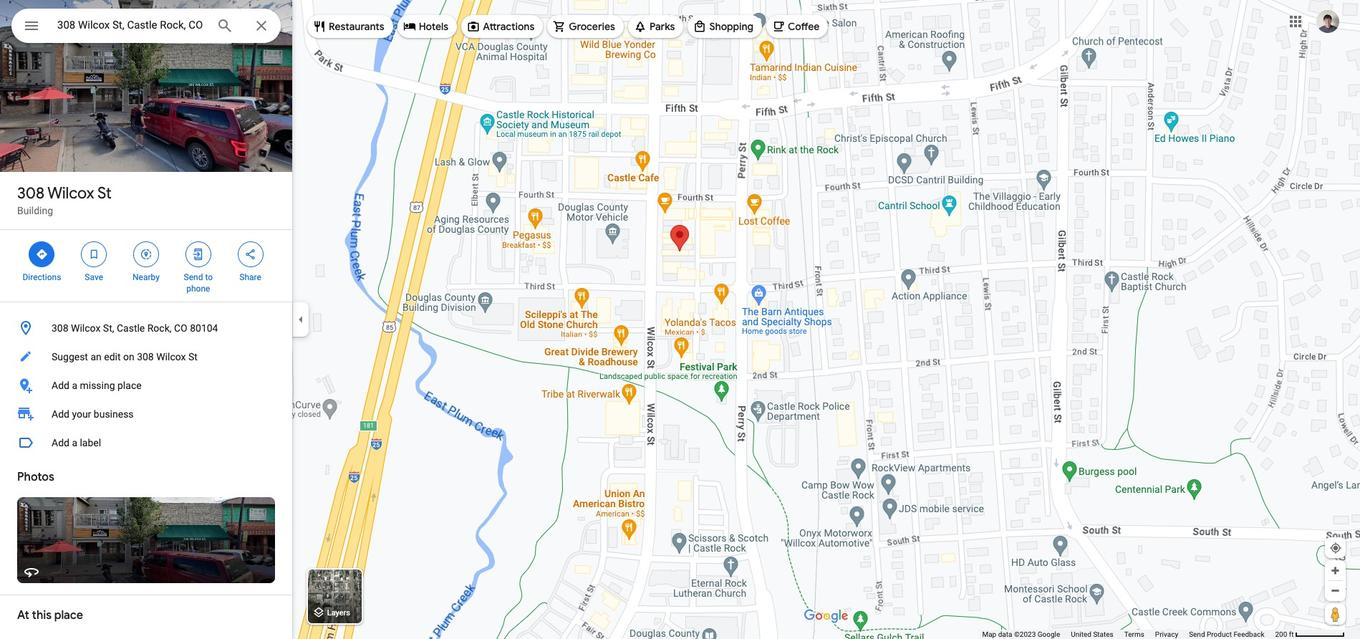 Task type: vqa. For each thing, say whether or not it's contained in the screenshot.
ADD YOUR BUSINESS
yes



Task type: describe. For each thing, give the bounding box(es) containing it.

[[88, 247, 100, 262]]

this
[[32, 608, 52, 623]]


[[244, 247, 257, 262]]

308 Wilcox St, Castle Rock, CO 80104 field
[[11, 9, 281, 43]]

feedback
[[1234, 631, 1265, 639]]

add for add a label
[[52, 437, 69, 449]]

send for send product feedback
[[1190, 631, 1206, 639]]

200 ft button
[[1276, 631, 1346, 639]]

0 horizontal spatial place
[[54, 608, 83, 623]]

80104
[[190, 322, 218, 334]]

attractions
[[483, 20, 535, 33]]

a for label
[[72, 437, 77, 449]]

restaurants button
[[307, 9, 393, 44]]

add your business link
[[0, 400, 292, 429]]

©2023
[[1015, 631, 1036, 639]]

actions for 308 wilcox st region
[[0, 230, 292, 302]]

308 for st,
[[52, 322, 69, 334]]

coffee
[[788, 20, 820, 33]]

an
[[91, 351, 102, 363]]

suggest an edit on 308 wilcox st button
[[0, 343, 292, 371]]

send to phone
[[184, 272, 213, 294]]

wilcox for st
[[48, 183, 94, 204]]

parks button
[[628, 9, 684, 44]]

privacy button
[[1156, 630, 1179, 639]]

label
[[80, 437, 101, 449]]

parks
[[650, 20, 675, 33]]

google maps element
[[0, 0, 1361, 639]]

terms
[[1125, 631, 1145, 639]]

suggest an edit on 308 wilcox st
[[52, 351, 198, 363]]

data
[[999, 631, 1013, 639]]

200 ft
[[1276, 631, 1295, 639]]

building
[[17, 205, 53, 216]]

united states
[[1072, 631, 1114, 639]]

add a missing place
[[52, 380, 142, 391]]

coffee button
[[767, 9, 829, 44]]

wilcox for st,
[[71, 322, 101, 334]]

add a missing place button
[[0, 371, 292, 400]]

add for add a missing place
[[52, 380, 69, 391]]

at this place
[[17, 608, 83, 623]]

add a label
[[52, 437, 101, 449]]

2 vertical spatial wilcox
[[156, 351, 186, 363]]

to
[[205, 272, 213, 282]]

zoom in image
[[1331, 565, 1342, 576]]

missing
[[80, 380, 115, 391]]

product
[[1208, 631, 1233, 639]]


[[140, 247, 153, 262]]

send product feedback
[[1190, 631, 1265, 639]]


[[192, 247, 205, 262]]

groceries button
[[548, 9, 624, 44]]

groceries
[[569, 20, 616, 33]]

rock,
[[147, 322, 172, 334]]

st inside button
[[188, 351, 198, 363]]

 button
[[11, 9, 52, 46]]

on
[[123, 351, 134, 363]]

privacy
[[1156, 631, 1179, 639]]

collapse side panel image
[[293, 312, 309, 328]]

add for add your business
[[52, 408, 69, 420]]

308 wilcox st, castle rock, co 80104 button
[[0, 314, 292, 343]]

ft
[[1290, 631, 1295, 639]]

layers
[[327, 609, 350, 618]]

st inside 308 wilcox st building
[[97, 183, 112, 204]]

map
[[983, 631, 997, 639]]

a for missing
[[72, 380, 77, 391]]

map data ©2023 google
[[983, 631, 1061, 639]]

send for send to phone
[[184, 272, 203, 282]]

200
[[1276, 631, 1288, 639]]

google
[[1038, 631, 1061, 639]]



Task type: locate. For each thing, give the bounding box(es) containing it.
castle
[[117, 322, 145, 334]]

308 for st
[[17, 183, 44, 204]]

308 wilcox st building
[[17, 183, 112, 216]]

a inside button
[[72, 437, 77, 449]]

1 a from the top
[[72, 380, 77, 391]]

add left label
[[52, 437, 69, 449]]

footer inside google maps element
[[983, 630, 1276, 639]]

st up ""
[[97, 183, 112, 204]]

1 horizontal spatial st
[[188, 351, 198, 363]]

save
[[85, 272, 103, 282]]

show your location image
[[1330, 542, 1343, 555]]

send inside button
[[1190, 631, 1206, 639]]

send left product
[[1190, 631, 1206, 639]]

1 vertical spatial st
[[188, 351, 198, 363]]

shopping
[[710, 20, 754, 33]]

0 vertical spatial wilcox
[[48, 183, 94, 204]]


[[35, 247, 48, 262]]

place right 'this'
[[54, 608, 83, 623]]

1 vertical spatial place
[[54, 608, 83, 623]]

directions
[[23, 272, 61, 282]]

place inside add a missing place button
[[118, 380, 142, 391]]

place down on
[[118, 380, 142, 391]]

send inside send to phone
[[184, 272, 203, 282]]

hotels button
[[397, 9, 457, 44]]

1 add from the top
[[52, 380, 69, 391]]

0 vertical spatial 308
[[17, 183, 44, 204]]

business
[[94, 408, 134, 420]]

share
[[240, 272, 261, 282]]

2 vertical spatial 308
[[137, 351, 154, 363]]

your
[[72, 408, 91, 420]]

1 horizontal spatial 308
[[52, 322, 69, 334]]

st
[[97, 183, 112, 204], [188, 351, 198, 363]]

place
[[118, 380, 142, 391], [54, 608, 83, 623]]

none field inside 308 wilcox st, castle rock, co 80104 "field"
[[57, 16, 205, 34]]

send up phone
[[184, 272, 203, 282]]

308
[[17, 183, 44, 204], [52, 322, 69, 334], [137, 351, 154, 363]]

add inside button
[[52, 437, 69, 449]]

2 horizontal spatial 308
[[137, 351, 154, 363]]

wilcox left the st,
[[71, 322, 101, 334]]

0 vertical spatial send
[[184, 272, 203, 282]]

add down suggest
[[52, 380, 69, 391]]

0 vertical spatial st
[[97, 183, 112, 204]]

attractions button
[[462, 9, 543, 44]]

wilcox down co
[[156, 351, 186, 363]]

zoom out image
[[1331, 585, 1342, 596]]

wilcox
[[48, 183, 94, 204], [71, 322, 101, 334], [156, 351, 186, 363]]

1 vertical spatial send
[[1190, 631, 1206, 639]]

1 vertical spatial 308
[[52, 322, 69, 334]]

add a label button
[[0, 429, 292, 457]]

wilcox inside 308 wilcox st building
[[48, 183, 94, 204]]

united states button
[[1072, 630, 1114, 639]]

nearby
[[133, 272, 160, 282]]

add inside 'link'
[[52, 408, 69, 420]]

google account: nolan park  
(nolan.park@adept.ai) image
[[1317, 10, 1340, 33]]


[[23, 16, 40, 36]]

at
[[17, 608, 29, 623]]

308 wilcox st main content
[[0, 0, 292, 639]]

st down 80104
[[188, 351, 198, 363]]

co
[[174, 322, 188, 334]]

shopping button
[[688, 9, 763, 44]]

terms button
[[1125, 630, 1145, 639]]

2 vertical spatial add
[[52, 437, 69, 449]]

308 up "building"
[[17, 183, 44, 204]]

None field
[[57, 16, 205, 34]]

 search field
[[11, 9, 281, 46]]

add inside button
[[52, 380, 69, 391]]

photos
[[17, 470, 54, 484]]

st,
[[103, 322, 114, 334]]

1 vertical spatial a
[[72, 437, 77, 449]]

footer
[[983, 630, 1276, 639]]

hotels
[[419, 20, 449, 33]]

restaurants
[[329, 20, 385, 33]]

suggest
[[52, 351, 88, 363]]

0 horizontal spatial send
[[184, 272, 203, 282]]

1 horizontal spatial send
[[1190, 631, 1206, 639]]

0 horizontal spatial st
[[97, 183, 112, 204]]

united
[[1072, 631, 1092, 639]]

states
[[1094, 631, 1114, 639]]

2 a from the top
[[72, 437, 77, 449]]

a
[[72, 380, 77, 391], [72, 437, 77, 449]]

2 add from the top
[[52, 408, 69, 420]]

a left missing
[[72, 380, 77, 391]]

0 vertical spatial place
[[118, 380, 142, 391]]

footer containing map data ©2023 google
[[983, 630, 1276, 639]]

add left your
[[52, 408, 69, 420]]

add your business
[[52, 408, 134, 420]]

send
[[184, 272, 203, 282], [1190, 631, 1206, 639]]

1 horizontal spatial place
[[118, 380, 142, 391]]

308 wilcox st, castle rock, co 80104
[[52, 322, 218, 334]]

phone
[[186, 284, 210, 294]]

edit
[[104, 351, 121, 363]]

3 add from the top
[[52, 437, 69, 449]]

a inside button
[[72, 380, 77, 391]]

show street view coverage image
[[1326, 603, 1347, 625]]

0 horizontal spatial 308
[[17, 183, 44, 204]]

send product feedback button
[[1190, 630, 1265, 639]]

0 vertical spatial a
[[72, 380, 77, 391]]

0 vertical spatial add
[[52, 380, 69, 391]]

a left label
[[72, 437, 77, 449]]

308 up suggest
[[52, 322, 69, 334]]

308 right on
[[137, 351, 154, 363]]

add
[[52, 380, 69, 391], [52, 408, 69, 420], [52, 437, 69, 449]]

1 vertical spatial add
[[52, 408, 69, 420]]

1 vertical spatial wilcox
[[71, 322, 101, 334]]

308 inside 308 wilcox st building
[[17, 183, 44, 204]]

wilcox up "building"
[[48, 183, 94, 204]]



